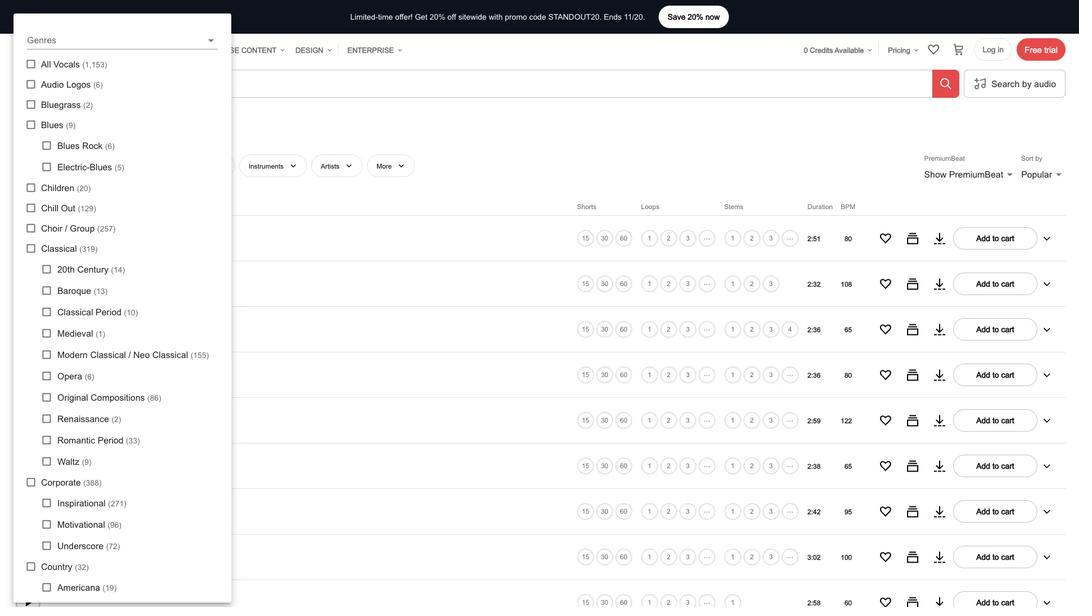 Task type: describe. For each thing, give the bounding box(es) containing it.
15 for again
[[582, 234, 590, 242]]

artists button
[[311, 155, 363, 177]]

2 try image from the top
[[934, 277, 947, 291]]

by for by magnetize music
[[49, 378, 57, 386]]

similar image for brings
[[907, 368, 920, 382]]

loops
[[642, 203, 660, 211]]

blues for blues
[[41, 120, 63, 130]]

corporate
[[41, 477, 81, 488]]

2 add to cart from the top
[[977, 279, 1015, 288]]

free trial
[[1025, 45, 1059, 54]]

dark
[[63, 410, 80, 419]]

save image for parisian clouds
[[880, 505, 893, 518]]

period for romantic period
[[98, 435, 124, 445]]

add to cart for brings
[[977, 370, 1015, 379]]

(2) for renaissance
[[112, 415, 121, 424]]

add to cart for summer
[[977, 598, 1015, 607]]

neo
[[134, 350, 150, 360]]

60 for second similar icon from the top of the page
[[620, 280, 628, 288]]

add to cart button for clouds
[[954, 500, 1038, 523]]

browse content link
[[203, 39, 287, 61]]

add for summer
[[977, 598, 991, 607]]

30 for summer
[[601, 599, 609, 607]]

cart for again
[[1002, 234, 1015, 243]]

cart for brings
[[1002, 370, 1015, 379]]

8 15 from the top
[[582, 553, 590, 561]]

parisian
[[63, 502, 91, 511]]

save image for arise again
[[880, 232, 893, 245]]

play track image for parisian clouds
[[14, 498, 42, 526]]

(319)
[[79, 244, 98, 253]]

children (20)
[[41, 183, 91, 193]]

(5)
[[115, 163, 124, 172]]

60 for similar image associated with nights
[[620, 417, 628, 424]]

2:59
[[808, 417, 821, 425]]

save image for hope brings life
[[880, 368, 893, 382]]

2 vertical spatial blues
[[90, 162, 112, 172]]

0 vertical spatial music
[[114, 114, 150, 129]]

play track image for breaking through the clouds
[[14, 452, 42, 480]]

opera (6)
[[57, 371, 94, 381]]

similar image for breaking through the clouds
[[907, 459, 920, 473]]

group
[[70, 223, 95, 233]]

baroque
[[57, 285, 91, 296]]

all vocals (1,153)
[[41, 59, 107, 69]]

score
[[71, 287, 89, 295]]

try image for last summer
[[934, 596, 947, 607]]

inspirational
[[57, 498, 106, 508]]

century
[[77, 264, 109, 274]]

breaking through the clouds
[[63, 456, 165, 465]]

0 vertical spatial /
[[65, 223, 67, 233]]

shutterstock image
[[13, 43, 105, 56]]

code
[[530, 12, 547, 21]]

bluegrass (2)
[[41, 99, 93, 110]]

arise again link
[[63, 227, 103, 238]]

60 for third similar icon
[[620, 325, 628, 333]]

(6) inside opera (6)
[[85, 372, 94, 381]]

15 for through
[[582, 462, 590, 470]]

add to cart button for summer
[[954, 592, 1038, 607]]

(9) for blues
[[66, 121, 76, 130]]

the
[[127, 456, 138, 465]]

bluegrass
[[41, 99, 81, 110]]

(6) for rock
[[105, 141, 115, 150]]

(32)
[[75, 563, 89, 572]]

cart for through
[[1002, 462, 1015, 471]]

stems
[[725, 203, 744, 211]]

30 for nights
[[601, 417, 609, 424]]

save image for dark nights
[[880, 414, 893, 427]]

to for summer
[[993, 598, 1000, 607]]

search by audio
[[992, 78, 1057, 89]]

3 button for 2:36
[[679, 365, 698, 385]]

offer!
[[395, 12, 413, 21]]

sleep walking by justin breame
[[49, 319, 113, 340]]

log
[[983, 45, 996, 54]]

music for brings
[[92, 378, 110, 386]]

in
[[999, 45, 1005, 54]]

by tiny music
[[49, 515, 91, 522]]

modern classical / neo classical (155)
[[57, 350, 209, 360]]

log in link
[[975, 38, 1013, 61]]

try image
[[934, 505, 947, 518]]

original
[[57, 392, 88, 403]]

cart image
[[953, 43, 966, 56]]

arise again
[[63, 228, 103, 237]]

to for again
[[993, 234, 1000, 243]]

(19)
[[103, 584, 117, 593]]

8 add to cart from the top
[[977, 553, 1015, 562]]

content
[[242, 46, 277, 54]]

to for nights
[[993, 416, 1000, 425]]

122
[[841, 417, 853, 425]]

by dorian charnis
[[49, 560, 104, 568]]

3 add to cart button from the top
[[954, 318, 1038, 341]]

americana
[[57, 582, 100, 593]]

music for clouds
[[74, 515, 91, 522]]

60 inside the '60' button
[[620, 234, 628, 242]]

to for clouds
[[993, 507, 1000, 516]]

3 to from the top
[[993, 325, 1000, 334]]

by for by beza
[[49, 241, 57, 249]]

try image for glider
[[934, 551, 947, 564]]

save image for glider
[[880, 551, 893, 564]]

parisian clouds
[[63, 502, 118, 511]]

breaking
[[63, 456, 94, 465]]

1 play track image from the top
[[14, 270, 42, 298]]

dark nights link
[[63, 409, 104, 421]]

15 for clouds
[[582, 508, 590, 516]]

genres button
[[13, 155, 68, 177]]

(1)
[[96, 329, 105, 338]]

hope brings life
[[63, 365, 121, 374]]

country (32)
[[41, 562, 89, 572]]

original compositions (86)
[[57, 392, 161, 403]]

waltz
[[57, 456, 79, 467]]

(2) for bluegrass
[[83, 100, 93, 109]]

3 cart from the top
[[1002, 325, 1015, 334]]

3 button for 2:32
[[679, 274, 698, 293]]

80 for hope brings life
[[845, 371, 853, 379]]

emotional stock music 3,781 royalty-free music tracks
[[13, 114, 150, 142]]

try image for breaking through the clouds
[[934, 459, 947, 473]]

design link
[[291, 39, 334, 61]]

3 similar image from the top
[[907, 551, 920, 564]]

motivational (96)
[[57, 519, 122, 530]]

cart for clouds
[[1002, 507, 1015, 516]]

logos
[[66, 79, 91, 89]]

renaissance (2)
[[57, 414, 121, 424]]

compositions
[[91, 392, 145, 403]]

(86)
[[147, 393, 161, 402]]

similar image for parisian clouds
[[907, 505, 920, 518]]

classical down 'arise'
[[41, 243, 77, 254]]

2 similar image from the top
[[907, 277, 920, 291]]

add to cart button for brings
[[954, 364, 1038, 386]]

15 for nights
[[582, 417, 590, 424]]

60 for similar icon associated with breaking through the clouds
[[620, 462, 628, 470]]

3 15 from the top
[[582, 325, 590, 333]]

glider
[[63, 547, 84, 556]]

1 20% from the left
[[688, 12, 704, 21]]

period for classical period
[[96, 307, 122, 317]]

modern
[[57, 350, 88, 360]]

sitewide
[[459, 12, 487, 21]]

similar image for nights
[[907, 414, 920, 427]]

promises past link
[[63, 273, 114, 284]]

8 add to cart button from the top
[[954, 546, 1038, 569]]

search by audio button
[[965, 70, 1066, 97]]

add to cart for clouds
[[977, 507, 1015, 516]]

add to cart button for again
[[954, 227, 1038, 250]]

(271)
[[108, 499, 126, 508]]

by beza
[[49, 241, 75, 249]]

save
[[668, 12, 686, 21]]

past
[[98, 274, 114, 283]]

images
[[118, 46, 146, 54]]

americana (19)
[[57, 582, 117, 593]]

tracks
[[99, 133, 120, 142]]

80 for arise again
[[845, 234, 853, 242]]

(20)
[[77, 184, 91, 193]]

3,781
[[13, 133, 33, 142]]

1 vertical spatial /
[[129, 350, 131, 360]]

choir / group (257)
[[41, 223, 116, 233]]

save image for breaking through the clouds
[[880, 459, 893, 473]]

big score audio link
[[57, 286, 107, 295]]

2 add from the top
[[977, 279, 991, 288]]

inspirational (271)
[[57, 498, 126, 508]]

country
[[41, 562, 72, 572]]

limited-time offer! get 20% off sitewide with promo code standout20. ends 11/20.
[[351, 12, 646, 21]]

8 add from the top
[[977, 553, 991, 562]]

breame
[[79, 332, 103, 340]]

mike schmid
[[60, 469, 98, 477]]



Task type: vqa. For each thing, say whether or not it's contained in the screenshot.
Change
no



Task type: locate. For each thing, give the bounding box(es) containing it.
6 by from the top
[[49, 515, 57, 522]]

1 vertical spatial 65
[[845, 462, 853, 470]]

0 horizontal spatial audio
[[41, 79, 64, 89]]

play track image for dark nights
[[14, 407, 42, 435]]

6 try image from the top
[[934, 459, 947, 473]]

last summer link
[[63, 592, 110, 603]]

classical up sleep
[[57, 307, 93, 317]]

7 30 from the top
[[601, 508, 609, 516]]

1 vertical spatial (9)
[[82, 458, 91, 467]]

8 30 from the top
[[601, 553, 609, 561]]

0 horizontal spatial music
[[77, 133, 97, 142]]

1 horizontal spatial audio
[[90, 287, 107, 295]]

through
[[96, 456, 125, 465]]

1 add to cart from the top
[[977, 234, 1015, 243]]

moods
[[82, 162, 102, 170]]

1 horizontal spatial 20%
[[688, 12, 704, 21]]

collections image
[[928, 43, 941, 56]]

1 similar image from the top
[[907, 232, 920, 245]]

save image
[[880, 277, 893, 291], [880, 323, 893, 336], [880, 459, 893, 473], [880, 505, 893, 518], [880, 551, 893, 564]]

add to cart button for through
[[954, 455, 1038, 477]]

classical period (10)
[[57, 307, 138, 317]]

2 similar image from the top
[[907, 414, 920, 427]]

3 try image from the top
[[934, 323, 947, 336]]

1 15 from the top
[[582, 234, 590, 242]]

play track image left the justin
[[14, 315, 42, 344]]

0 vertical spatial music
[[92, 378, 110, 386]]

add for brings
[[977, 370, 991, 379]]

1 vertical spatial similar image
[[907, 414, 920, 427]]

2 15 from the top
[[582, 280, 590, 288]]

play track image left the 'mike'
[[14, 452, 42, 480]]

0 vertical spatial period
[[96, 307, 122, 317]]

2 vertical spatial similar image
[[907, 551, 920, 564]]

save image
[[880, 232, 893, 245], [880, 368, 893, 382], [880, 414, 893, 427], [880, 596, 893, 607]]

2 65 from the top
[[845, 462, 853, 470]]

60 for last summer's similar icon
[[620, 599, 628, 607]]

2 save image from the top
[[880, 323, 893, 336]]

similar image for arise again
[[907, 232, 920, 245]]

1 3 button from the top
[[679, 274, 698, 293]]

add for clouds
[[977, 507, 991, 516]]

search image
[[940, 77, 953, 91]]

by left opera in the bottom left of the page
[[49, 378, 57, 386]]

cart
[[1002, 234, 1015, 243], [1002, 279, 1015, 288], [1002, 325, 1015, 334], [1002, 370, 1015, 379], [1002, 416, 1015, 425], [1002, 462, 1015, 471], [1002, 507, 1015, 516], [1002, 553, 1015, 562], [1002, 598, 1015, 607]]

60 for third similar image
[[620, 553, 628, 561]]

4
[[789, 325, 793, 333]]

add to cart
[[977, 234, 1015, 243], [977, 279, 1015, 288], [977, 325, 1015, 334], [977, 370, 1015, 379], [977, 416, 1015, 425], [977, 462, 1015, 471], [977, 507, 1015, 516], [977, 553, 1015, 562], [977, 598, 1015, 607]]

0 vertical spatial 80
[[845, 234, 853, 242]]

2:32
[[808, 280, 821, 288]]

audio down the 'all'
[[41, 79, 64, 89]]

blues left (5)
[[90, 162, 112, 172]]

music down "brings"
[[92, 378, 110, 386]]

(14)
[[111, 265, 125, 274]]

65 right 2:38 on the right of page
[[845, 462, 853, 470]]

moods button
[[73, 155, 125, 177]]

chill
[[41, 203, 58, 213]]

2 vertical spatial (6)
[[85, 372, 94, 381]]

2:42
[[808, 508, 821, 516]]

similar image
[[907, 368, 920, 382], [907, 414, 920, 427], [907, 551, 920, 564]]

1 vertical spatial music
[[74, 515, 91, 522]]

30 for brings
[[601, 371, 609, 379]]

20% left now
[[688, 12, 704, 21]]

blues rock (6)
[[57, 140, 115, 151]]

1 vertical spatial 80
[[845, 371, 853, 379]]

7 by from the top
[[49, 560, 57, 568]]

30 for again
[[601, 234, 609, 242]]

renaissance
[[57, 414, 109, 424]]

4 add from the top
[[977, 370, 991, 379]]

by left big
[[49, 287, 57, 295]]

4 cart from the top
[[1002, 370, 1015, 379]]

1 to from the top
[[993, 234, 1000, 243]]

3 30 from the top
[[601, 325, 609, 333]]

1 save image from the top
[[880, 277, 893, 291]]

summer
[[80, 593, 110, 602]]

5 add to cart button from the top
[[954, 409, 1038, 432]]

add for through
[[977, 462, 991, 471]]

by left the justin
[[49, 332, 57, 340]]

1 try image from the top
[[934, 232, 947, 245]]

4 similar image from the top
[[907, 459, 920, 473]]

blues (9)
[[41, 120, 76, 130]]

0 vertical spatial (6)
[[93, 80, 103, 89]]

7 add from the top
[[977, 507, 991, 516]]

play track image left big
[[14, 270, 42, 298]]

music down parisian
[[74, 515, 91, 522]]

video
[[165, 46, 188, 54]]

1 80 from the top
[[845, 234, 853, 242]]

15 for brings
[[582, 371, 590, 379]]

audio
[[1035, 78, 1057, 89]]

play track image for hope brings life
[[14, 361, 42, 389]]

1 vertical spatial clouds
[[93, 502, 118, 511]]

(9) inside waltz (9)
[[82, 458, 91, 467]]

30 for clouds
[[601, 508, 609, 516]]

choir
[[41, 223, 62, 233]]

try image
[[934, 232, 947, 245], [934, 277, 947, 291], [934, 323, 947, 336], [934, 368, 947, 382], [934, 414, 947, 427], [934, 459, 947, 473], [934, 551, 947, 564], [934, 596, 947, 607]]

3 play track image from the top
[[14, 361, 42, 389]]

9 cart from the top
[[1002, 598, 1015, 607]]

1 horizontal spatial music
[[114, 114, 150, 129]]

3 add from the top
[[977, 325, 991, 334]]

pricing link
[[884, 39, 921, 61]]

genres
[[23, 162, 45, 170]]

(96)
[[108, 521, 122, 530]]

1 30 from the top
[[601, 234, 609, 242]]

(1,153)
[[82, 60, 107, 69]]

music down stock
[[77, 133, 97, 142]]

corporate (388)
[[41, 477, 102, 488]]

1 horizontal spatial clouds
[[140, 456, 165, 465]]

(2) down compositions on the bottom of the page
[[112, 415, 121, 424]]

similar image
[[907, 232, 920, 245], [907, 277, 920, 291], [907, 323, 920, 336], [907, 459, 920, 473], [907, 505, 920, 518], [907, 596, 920, 607]]

5 add from the top
[[977, 416, 991, 425]]

instruments button
[[239, 155, 307, 177]]

(9) up free
[[66, 121, 76, 130]]

3 similar image from the top
[[907, 323, 920, 336]]

4 try image from the top
[[934, 368, 947, 382]]

3 save image from the top
[[880, 459, 893, 473]]

(9) up schmid
[[82, 458, 91, 467]]

magnetize music link
[[57, 377, 110, 386]]

1 2:36 from the top
[[808, 326, 821, 333]]

30
[[601, 234, 609, 242], [601, 280, 609, 288], [601, 325, 609, 333], [601, 371, 609, 379], [601, 417, 609, 424], [601, 462, 609, 470], [601, 508, 609, 516], [601, 553, 609, 561], [601, 599, 609, 607]]

15
[[582, 234, 590, 242], [582, 280, 590, 288], [582, 325, 590, 333], [582, 371, 590, 379], [582, 417, 590, 424], [582, 462, 590, 470], [582, 508, 590, 516], [582, 553, 590, 561], [582, 599, 590, 607]]

to for brings
[[993, 370, 1000, 379]]

65 down 108
[[845, 326, 853, 333]]

(13)
[[94, 287, 108, 296]]

4 add to cart from the top
[[977, 370, 1015, 379]]

0 vertical spatial 2:36
[[808, 326, 821, 333]]

2:36 right 4
[[808, 326, 821, 333]]

nights
[[82, 410, 104, 419]]

5 15 from the top
[[582, 417, 590, 424]]

cart for summer
[[1002, 598, 1015, 607]]

0 vertical spatial similar image
[[907, 368, 920, 382]]

4 play track image from the top
[[14, 407, 42, 435]]

(2) inside bluegrass (2)
[[83, 100, 93, 109]]

by
[[49, 241, 57, 249], [49, 287, 57, 295], [49, 332, 57, 340], [49, 378, 57, 386], [49, 423, 57, 431], [49, 515, 57, 522], [49, 560, 57, 568]]

video link
[[161, 39, 198, 61]]

period up walking
[[96, 307, 122, 317]]

play track image left opera in the bottom left of the page
[[14, 361, 42, 389]]

0 credits available
[[804, 46, 865, 54]]

9 add from the top
[[977, 598, 991, 607]]

glider link
[[63, 546, 84, 557]]

add
[[977, 234, 991, 243], [977, 279, 991, 288], [977, 325, 991, 334], [977, 370, 991, 379], [977, 416, 991, 425], [977, 462, 991, 471], [977, 507, 991, 516], [977, 553, 991, 562], [977, 598, 991, 607]]

2 add to cart button from the top
[[954, 273, 1038, 295]]

(2) up stock
[[83, 100, 93, 109]]

6 30 from the top
[[601, 462, 609, 470]]

4 by from the top
[[49, 378, 57, 386]]

dark nights
[[63, 410, 104, 419]]

schmid
[[76, 469, 98, 477]]

audio inside promises past by big score audio
[[90, 287, 107, 295]]

2 2:36 from the top
[[808, 371, 821, 379]]

1 vertical spatial blues
[[57, 140, 80, 151]]

4 to from the top
[[993, 370, 1000, 379]]

0 horizontal spatial (2)
[[83, 100, 93, 109]]

8 try image from the top
[[934, 596, 947, 607]]

6 similar image from the top
[[907, 596, 920, 607]]

5 play track image from the top
[[14, 452, 42, 480]]

add to cart for again
[[977, 234, 1015, 243]]

6 play track image from the top
[[14, 498, 42, 526]]

0 horizontal spatial /
[[65, 223, 67, 233]]

by magnetize music
[[49, 378, 110, 386]]

7 add to cart button from the top
[[954, 500, 1038, 523]]

5 cart from the top
[[1002, 416, 1015, 425]]

2 by from the top
[[49, 287, 57, 295]]

5 similar image from the top
[[907, 505, 920, 518]]

audio logos (6)
[[41, 79, 103, 89]]

2:36 for ...
[[808, 371, 821, 379]]

1 vertical spatial 3 button
[[679, 365, 698, 385]]

audio down past
[[90, 287, 107, 295]]

play track image
[[14, 270, 42, 298], [14, 315, 42, 344], [14, 361, 42, 389], [14, 407, 42, 435], [14, 452, 42, 480], [14, 498, 42, 526]]

/
[[65, 223, 67, 233], [129, 350, 131, 360]]

4 15 from the top
[[582, 371, 590, 379]]

(129)
[[78, 204, 96, 213]]

/ right choir
[[65, 223, 67, 233]]

by inside promises past by big score audio
[[49, 287, 57, 295]]

(6) for logos
[[93, 80, 103, 89]]

1 horizontal spatial music
[[92, 378, 110, 386]]

6 15 from the top
[[582, 462, 590, 470]]

electric-
[[57, 162, 90, 172]]

0 horizontal spatial music
[[74, 515, 91, 522]]

add for again
[[977, 234, 991, 243]]

blues for blues rock
[[57, 140, 80, 151]]

95
[[845, 508, 853, 516]]

add to cart for through
[[977, 462, 1015, 471]]

0 horizontal spatial 20%
[[430, 12, 446, 21]]

2:36 for 4
[[808, 326, 821, 333]]

7 try image from the top
[[934, 551, 947, 564]]

clouds right the
[[140, 456, 165, 465]]

5 add to cart from the top
[[977, 416, 1015, 425]]

9 add to cart button from the top
[[954, 592, 1038, 607]]

save image for last summer
[[880, 596, 893, 607]]

1 horizontal spatial (9)
[[82, 458, 91, 467]]

romantic period (33)
[[57, 435, 140, 445]]

8 to from the top
[[993, 553, 1000, 562]]

by left tiny
[[49, 515, 57, 522]]

try image for dark nights
[[934, 414, 947, 427]]

...
[[704, 232, 711, 241], [787, 232, 794, 241], [704, 278, 711, 287], [704, 323, 711, 332], [704, 369, 711, 378], [787, 369, 794, 378], [704, 414, 711, 423], [787, 414, 794, 423], [704, 460, 711, 469], [787, 460, 794, 469], [704, 506, 711, 515], [787, 506, 794, 515], [704, 551, 711, 560], [787, 551, 794, 560], [704, 597, 711, 606]]

similar image for last summer
[[907, 596, 920, 607]]

65 for ...
[[845, 462, 853, 470]]

4 30 from the top
[[601, 371, 609, 379]]

0 vertical spatial audio
[[41, 79, 64, 89]]

3:02
[[808, 553, 821, 561]]

free
[[61, 133, 74, 142]]

by left dorian
[[49, 560, 57, 568]]

cart for nights
[[1002, 416, 1015, 425]]

brings
[[84, 365, 106, 374]]

(6)
[[93, 80, 103, 89], [105, 141, 115, 150], [85, 372, 94, 381]]

classical right "neo"
[[152, 350, 188, 360]]

1 horizontal spatial /
[[129, 350, 131, 360]]

add for nights
[[977, 416, 991, 425]]

5 try image from the top
[[934, 414, 947, 427]]

20% left off on the left of page
[[430, 12, 446, 21]]

by inside sleep walking by justin breame
[[49, 332, 57, 340]]

1 vertical spatial (2)
[[112, 415, 121, 424]]

play track image left dark
[[14, 407, 42, 435]]

0 vertical spatial (9)
[[66, 121, 76, 130]]

try image for hope brings life
[[934, 368, 947, 382]]

(2)
[[83, 100, 93, 109], [112, 415, 121, 424]]

(388)
[[83, 478, 102, 487]]

bpm
[[841, 203, 856, 211]]

4 add to cart button from the top
[[954, 364, 1038, 386]]

add to cart for nights
[[977, 416, 1015, 425]]

(9) for waltz
[[82, 458, 91, 467]]

7 add to cart from the top
[[977, 507, 1015, 516]]

0 vertical spatial clouds
[[140, 456, 165, 465]]

instruments
[[249, 162, 284, 170]]

period up through on the left of the page
[[98, 435, 124, 445]]

underscore
[[57, 541, 104, 551]]

1 vertical spatial music
[[77, 133, 97, 142]]

(33)
[[126, 436, 140, 445]]

(6) inside blues rock (6)
[[105, 141, 115, 150]]

9 add to cart from the top
[[977, 598, 1015, 607]]

get
[[415, 12, 428, 21]]

electric-blues (5)
[[57, 162, 124, 172]]

blues up the royalty-
[[41, 120, 63, 130]]

vocals
[[53, 59, 80, 69]]

0 horizontal spatial clouds
[[93, 502, 118, 511]]

1 horizontal spatial (2)
[[112, 415, 121, 424]]

(6) inside audio logos (6)
[[93, 80, 103, 89]]

clouds up (96)
[[93, 502, 118, 511]]

20%
[[688, 12, 704, 21], [430, 12, 446, 21]]

3 by from the top
[[49, 332, 57, 340]]

15 for summer
[[582, 599, 590, 607]]

5 by from the top
[[49, 423, 57, 431]]

1 vertical spatial (6)
[[105, 141, 115, 150]]

browse
[[207, 46, 239, 54]]

pricing
[[889, 46, 911, 54]]

8 cart from the top
[[1002, 553, 1015, 562]]

1 by from the top
[[49, 241, 57, 249]]

80 up 122
[[845, 371, 853, 379]]

add to cart button for nights
[[954, 409, 1038, 432]]

life
[[108, 365, 121, 374]]

60 for parisian clouds similar icon
[[620, 508, 628, 516]]

6 to from the top
[[993, 462, 1000, 471]]

blues up electric-
[[57, 140, 80, 151]]

60 for brings's similar image
[[620, 371, 628, 379]]

2 30 from the top
[[601, 280, 609, 288]]

by for by
[[49, 423, 57, 431]]

1 vertical spatial period
[[98, 435, 124, 445]]

0
[[804, 46, 809, 54]]

6 add from the top
[[977, 462, 991, 471]]

classical up life
[[90, 350, 126, 360]]

royalty-
[[35, 133, 61, 142]]

0 vertical spatial 3 button
[[679, 274, 698, 293]]

by for by dorian charnis
[[49, 560, 57, 568]]

5 save image from the top
[[880, 551, 893, 564]]

promises
[[63, 274, 96, 283]]

0 horizontal spatial (9)
[[66, 121, 76, 130]]

6 add to cart from the top
[[977, 462, 1015, 471]]

more
[[377, 162, 392, 170]]

2 cart from the top
[[1002, 279, 1015, 288]]

waltz (9)
[[57, 456, 91, 467]]

3 save image from the top
[[880, 414, 893, 427]]

2 save image from the top
[[880, 368, 893, 382]]

to for through
[[993, 462, 1000, 471]]

1 vertical spatial 2:36
[[808, 371, 821, 379]]

mike
[[60, 469, 74, 477]]

open image
[[205, 34, 218, 47]]

6 cart from the top
[[1002, 462, 1015, 471]]

0 vertical spatial 65
[[845, 326, 853, 333]]

4 save image from the top
[[880, 505, 893, 518]]

now
[[706, 12, 720, 21]]

beza
[[60, 241, 75, 249]]

0 vertical spatial blues
[[41, 120, 63, 130]]

by for by tiny music
[[49, 515, 57, 522]]

2 3 button from the top
[[679, 365, 698, 385]]

by left renaissance
[[49, 423, 57, 431]]

/ left "neo"
[[129, 350, 131, 360]]

stock
[[78, 114, 110, 129]]

1 add from the top
[[977, 234, 991, 243]]

80 down bpm
[[845, 234, 853, 242]]

shorts
[[578, 203, 597, 211]]

free trial button
[[1018, 38, 1066, 61]]

2:51
[[808, 234, 821, 242]]

2 20% from the left
[[430, 12, 446, 21]]

65 for 4
[[845, 326, 853, 333]]

1 65 from the top
[[845, 326, 853, 333]]

1 cart from the top
[[1002, 234, 1015, 243]]

1 vertical spatial audio
[[90, 287, 107, 295]]

(2) inside renaissance (2)
[[112, 415, 121, 424]]

music up tracks
[[114, 114, 150, 129]]

try image for arise again
[[934, 232, 947, 245]]

1 similar image from the top
[[907, 368, 920, 382]]

2:36 up 2:59
[[808, 371, 821, 379]]

by
[[1023, 78, 1032, 89]]

3 add to cart from the top
[[977, 325, 1015, 334]]

2 play track image from the top
[[14, 315, 42, 344]]

2 to from the top
[[993, 279, 1000, 288]]

images link
[[114, 39, 156, 61]]

play track image left tiny
[[14, 498, 42, 526]]

add to cart button
[[954, 227, 1038, 250], [954, 273, 1038, 295], [954, 318, 1038, 341], [954, 364, 1038, 386], [954, 409, 1038, 432], [954, 455, 1038, 477], [954, 500, 1038, 523], [954, 546, 1038, 569], [954, 592, 1038, 607]]

2 80 from the top
[[845, 371, 853, 379]]

7 15 from the top
[[582, 508, 590, 516]]

(9) inside blues (9)
[[66, 121, 76, 130]]

9 30 from the top
[[601, 599, 609, 607]]

30 for through
[[601, 462, 609, 470]]

enterprise
[[348, 46, 394, 54]]

0 vertical spatial (2)
[[83, 100, 93, 109]]

all
[[41, 59, 51, 69]]

None text field
[[27, 31, 205, 49]]

by left the 'beza'
[[49, 241, 57, 249]]



